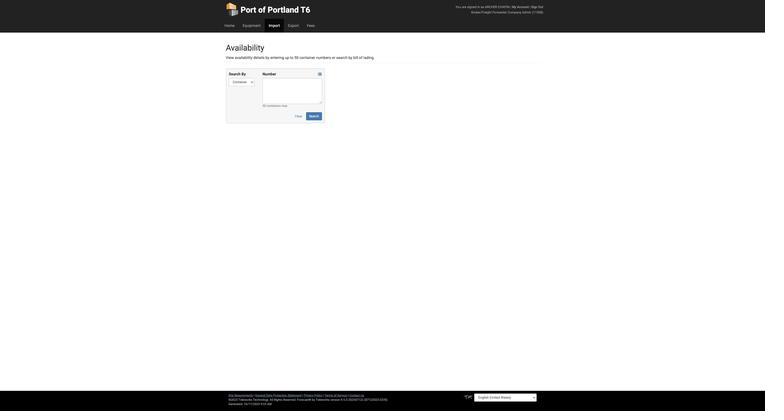 Task type: describe. For each thing, give the bounding box(es) containing it.
my
[[512, 5, 517, 9]]

| up forecast®
[[303, 394, 303, 397]]

portland
[[268, 5, 299, 15]]

account
[[517, 5, 529, 9]]

policy
[[315, 394, 323, 397]]

forecast®
[[297, 398, 311, 402]]

search button
[[306, 112, 322, 120]]

admin
[[523, 11, 532, 14]]

search by
[[229, 72, 246, 76]]

clear
[[295, 114, 303, 118]]

containers
[[267, 104, 281, 108]]

signed
[[468, 5, 477, 9]]

fees
[[307, 23, 315, 28]]

tideworks
[[316, 398, 330, 402]]

0 horizontal spatial by
[[266, 55, 270, 60]]

entering
[[271, 55, 284, 60]]

9.5.0.202307122
[[341, 398, 364, 402]]

details
[[254, 55, 265, 60]]

fees button
[[303, 19, 319, 32]]

terms of service link
[[325, 394, 347, 397]]

numbers
[[316, 55, 331, 60]]

as
[[481, 5, 485, 9]]

clear button
[[292, 112, 305, 120]]

in
[[478, 5, 480, 9]]

equipment
[[243, 23, 261, 28]]

search for search
[[309, 114, 319, 118]]

protection
[[273, 394, 287, 397]]

availability
[[235, 55, 253, 60]]

terms
[[325, 394, 333, 397]]

chapin
[[498, 5, 510, 9]]

my account link
[[512, 5, 529, 9]]

(07122023-
[[365, 398, 380, 402]]

| left general
[[254, 394, 255, 397]]

reserved.
[[283, 398, 297, 402]]

| left my
[[511, 5, 512, 9]]

export
[[288, 23, 299, 28]]

port of portland t6 link
[[226, 0, 310, 19]]

Number text field
[[263, 78, 322, 104]]

privacy policy link
[[304, 394, 323, 397]]

| up 9.5.0.202307122
[[348, 394, 349, 397]]

site requirements link
[[229, 394, 253, 397]]

10/17/2023
[[244, 403, 260, 406]]

you
[[456, 5, 461, 9]]

up
[[285, 55, 289, 60]]

data
[[266, 394, 273, 397]]

import
[[269, 23, 280, 28]]

import button
[[265, 19, 284, 32]]

port
[[241, 5, 256, 15]]

(11508)
[[533, 11, 544, 14]]

all
[[270, 398, 273, 402]]



Task type: locate. For each thing, give the bounding box(es) containing it.
us
[[361, 394, 364, 397]]

port of portland t6
[[241, 5, 310, 15]]

requirements
[[235, 394, 253, 397]]

search right clear button
[[309, 114, 319, 118]]

you are signed in as archer chapin | my account | sign out broker/freight forwarder company admin (11508)
[[456, 5, 544, 14]]

| up tideworks
[[323, 394, 324, 397]]

out
[[539, 5, 544, 9]]

2235)
[[380, 398, 388, 402]]

or
[[332, 55, 336, 60]]

by
[[266, 55, 270, 60], [349, 55, 353, 60], [312, 398, 315, 402]]

by down privacy policy link
[[312, 398, 315, 402]]

1 horizontal spatial search
[[309, 114, 319, 118]]

1 vertical spatial 50
[[263, 104, 266, 108]]

broker/freight
[[472, 11, 492, 14]]

2 vertical spatial of
[[334, 394, 337, 397]]

1 vertical spatial search
[[309, 114, 319, 118]]

50 containers max
[[263, 104, 288, 108]]

archer
[[485, 5, 498, 9]]

2 horizontal spatial of
[[359, 55, 363, 60]]

50 right to
[[295, 55, 299, 60]]

by
[[242, 72, 246, 76]]

|
[[511, 5, 512, 9], [530, 5, 531, 9], [254, 394, 255, 397], [303, 394, 303, 397], [323, 394, 324, 397], [348, 394, 349, 397]]

0 vertical spatial of
[[258, 5, 266, 15]]

0 horizontal spatial of
[[258, 5, 266, 15]]

2 horizontal spatial by
[[349, 55, 353, 60]]

max
[[282, 104, 288, 108]]

1 vertical spatial of
[[359, 55, 363, 60]]

generated:
[[229, 403, 243, 406]]

by right details
[[266, 55, 270, 60]]

1 horizontal spatial by
[[312, 398, 315, 402]]

view
[[226, 55, 234, 60]]

of right the bill at the left of the page
[[359, 55, 363, 60]]

lading.
[[364, 55, 375, 60]]

0 horizontal spatial 50
[[263, 104, 266, 108]]

1 horizontal spatial of
[[334, 394, 337, 397]]

general data protection statement link
[[255, 394, 302, 397]]

of up version
[[334, 394, 337, 397]]

home
[[225, 23, 235, 28]]

view availability details by entering up to 50 container numbers or search by bill of lading.
[[226, 55, 375, 60]]

home button
[[221, 19, 239, 32]]

9:55
[[261, 403, 267, 406]]

are
[[462, 5, 467, 9]]

0 horizontal spatial search
[[229, 72, 241, 76]]

0 vertical spatial 50
[[295, 55, 299, 60]]

50
[[295, 55, 299, 60], [263, 104, 266, 108]]

privacy
[[304, 394, 314, 397]]

of inside site requirements | general data protection statement | privacy policy | terms of service | contact us ©2023 tideworks technology. all rights reserved. forecast® by tideworks version 9.5.0.202307122 (07122023-2235) generated: 10/17/2023 9:55 am
[[334, 394, 337, 397]]

equipment button
[[239, 19, 265, 32]]

show list image
[[318, 73, 322, 76]]

| left sign
[[530, 5, 531, 9]]

t6
[[301, 5, 310, 15]]

am
[[267, 403, 272, 406]]

availability
[[226, 43, 265, 53]]

50 left containers
[[263, 104, 266, 108]]

bill
[[354, 55, 358, 60]]

rights
[[274, 398, 283, 402]]

version
[[331, 398, 340, 402]]

1 horizontal spatial 50
[[295, 55, 299, 60]]

site
[[229, 394, 234, 397]]

search for search by
[[229, 72, 241, 76]]

sign
[[532, 5, 538, 9]]

search left by
[[229, 72, 241, 76]]

forwarder
[[493, 11, 507, 14]]

search
[[337, 55, 348, 60]]

statement
[[288, 394, 302, 397]]

contact us link
[[350, 394, 364, 397]]

company
[[508, 11, 522, 14]]

export button
[[284, 19, 303, 32]]

©2023 tideworks
[[229, 398, 253, 402]]

site requirements | general data protection statement | privacy policy | terms of service | contact us ©2023 tideworks technology. all rights reserved. forecast® by tideworks version 9.5.0.202307122 (07122023-2235) generated: 10/17/2023 9:55 am
[[229, 394, 388, 406]]

search inside button
[[309, 114, 319, 118]]

to
[[290, 55, 294, 60]]

sign out link
[[532, 5, 544, 9]]

contact
[[350, 394, 360, 397]]

by inside site requirements | general data protection statement | privacy policy | terms of service | contact us ©2023 tideworks technology. all rights reserved. forecast® by tideworks version 9.5.0.202307122 (07122023-2235) generated: 10/17/2023 9:55 am
[[312, 398, 315, 402]]

general
[[255, 394, 266, 397]]

of right port
[[258, 5, 266, 15]]

container
[[300, 55, 316, 60]]

by left the bill at the left of the page
[[349, 55, 353, 60]]

0 vertical spatial search
[[229, 72, 241, 76]]

number
[[263, 72, 276, 76]]

search
[[229, 72, 241, 76], [309, 114, 319, 118]]

service
[[338, 394, 347, 397]]

technology.
[[253, 398, 269, 402]]

of
[[258, 5, 266, 15], [359, 55, 363, 60], [334, 394, 337, 397]]



Task type: vqa. For each thing, say whether or not it's contained in the screenshot.
the Drive.
no



